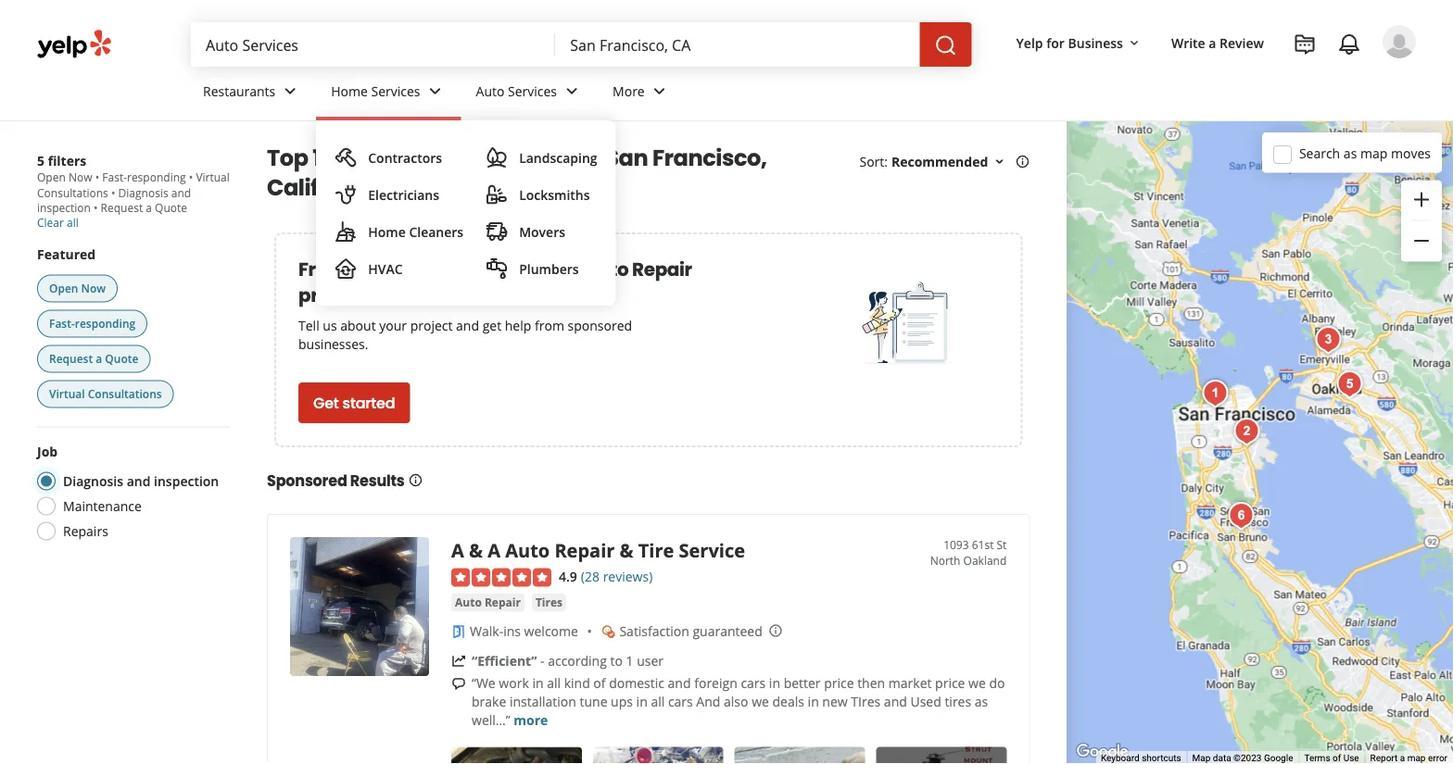 Task type: describe. For each thing, give the bounding box(es) containing it.
option group containing job
[[32, 443, 230, 546]]

auto inside free price estimates from local auto repair pros tell us about your project and get help from sponsored businesses.
[[585, 257, 629, 283]]

©2023
[[1234, 753, 1262, 764]]

fast-responding
[[49, 316, 136, 331]]

virtual inside virtual consultations
[[196, 170, 230, 185]]

now for open now
[[81, 281, 106, 296]]

virtual consultations button
[[37, 381, 174, 408]]

and
[[696, 694, 721, 711]]

san
[[605, 143, 648, 174]]

zoom in image
[[1411, 189, 1433, 211]]

francisco,
[[653, 143, 767, 174]]

auto inside auto repair "button"
[[455, 595, 482, 611]]

2 & from the left
[[620, 538, 634, 563]]

home cleaners link
[[327, 213, 471, 250]]

data
[[1213, 753, 1232, 764]]

movers link
[[478, 213, 605, 250]]

contractors link
[[327, 139, 471, 176]]

user
[[637, 653, 664, 670]]

free price estimates from local auto repair pros tell us about your project and get help from sponsored businesses.
[[298, 257, 692, 353]]

0 vertical spatial virtual consultations
[[37, 170, 230, 200]]

0 vertical spatial responding
[[127, 170, 186, 185]]

none field find
[[206, 34, 541, 55]]

best
[[339, 143, 387, 174]]

and inside free price estimates from local auto repair pros tell us about your project and get help from sponsored businesses.
[[456, 317, 479, 334]]

free
[[298, 257, 338, 283]]

1 horizontal spatial cars
[[741, 675, 766, 693]]

electricians link
[[327, 176, 471, 213]]

open now • fast-responding •
[[37, 170, 196, 185]]

in down domestic at the left bottom
[[636, 694, 648, 711]]

foreign
[[694, 675, 738, 693]]

hvac link
[[327, 250, 471, 287]]

business
[[1068, 34, 1123, 51]]

your
[[379, 317, 407, 334]]

projects image
[[1294, 33, 1316, 56]]

24 home cleaning v2 image
[[335, 221, 357, 243]]

map data ©2023 google
[[1193, 753, 1293, 764]]

menu inside business categories element
[[316, 121, 616, 306]]

services for home services
[[371, 82, 420, 100]]

movers
[[519, 223, 565, 241]]

0 horizontal spatial from
[[488, 257, 533, 283]]

sort:
[[860, 152, 888, 170]]

welcome
[[524, 623, 578, 641]]

16 satisfactions guaranteed v2 image
[[601, 625, 616, 640]]

1 horizontal spatial repair
[[555, 538, 615, 563]]

a & a auto repair & tire service
[[451, 538, 745, 563]]

tires
[[945, 694, 972, 711]]

help
[[505, 317, 531, 334]]

quote inside button
[[105, 351, 138, 367]]

services for auto services
[[508, 82, 557, 100]]

24 chevron down v2 image
[[424, 80, 446, 102]]

write a review
[[1172, 34, 1264, 51]]

market
[[889, 675, 932, 693]]

map for moves
[[1361, 144, 1388, 162]]

service
[[679, 538, 745, 563]]

clear all link
[[37, 215, 79, 230]]

4.9 star rating image
[[451, 569, 552, 587]]

tires
[[536, 595, 563, 611]]

tires
[[851, 694, 881, 711]]

request inside button
[[49, 351, 93, 367]]

map
[[1193, 753, 1211, 764]]

greg r. image
[[1383, 25, 1416, 58]]

consultations inside virtual consultations button
[[88, 387, 162, 402]]

recommended button
[[892, 152, 1007, 170]]

pros
[[298, 283, 340, 309]]

map region
[[1051, 0, 1453, 765]]

satisfaction guaranteed
[[620, 623, 763, 641]]

in up "installation"
[[532, 675, 544, 693]]

0 vertical spatial 16 info v2 image
[[1015, 154, 1030, 169]]

1 vertical spatial inspection
[[154, 473, 219, 490]]

work
[[499, 675, 529, 693]]

more link
[[598, 67, 686, 121]]

top
[[267, 143, 308, 174]]

of inside "we work in all kind of domestic and foreign cars in better price then market price we do brake installation tune ups in all cars and also we deals in new tires and used tires as well…"
[[594, 675, 606, 693]]

review
[[1220, 34, 1264, 51]]

more link
[[514, 712, 548, 730]]

home services
[[331, 82, 420, 100]]

24 chevron down v2 image for more
[[649, 80, 671, 102]]

about
[[340, 317, 376, 334]]

local
[[536, 257, 581, 283]]

get started
[[313, 393, 395, 414]]

request a quote
[[49, 351, 138, 367]]

now for open now • fast-responding •
[[69, 170, 92, 185]]

1 horizontal spatial we
[[969, 675, 986, 693]]

filters
[[48, 152, 86, 169]]

virtual inside button
[[49, 387, 85, 402]]

auto services link
[[461, 67, 598, 121]]

better
[[784, 675, 821, 693]]

0 horizontal spatial cars
[[668, 694, 693, 711]]

business categories element
[[188, 67, 1416, 306]]

0 vertical spatial quote
[[155, 200, 187, 216]]

24 contractor v2 image
[[335, 146, 357, 169]]

0 vertical spatial inspection
[[37, 200, 91, 216]]

open for open now • fast-responding •
[[37, 170, 66, 185]]

shortcuts
[[1142, 753, 1181, 764]]

• request a quote
[[91, 200, 187, 216]]

search as map moves
[[1299, 144, 1431, 162]]

open for open now
[[49, 281, 78, 296]]

"we
[[472, 675, 496, 693]]

24 plumbers v2 image
[[486, 258, 508, 280]]

a down open now • fast-responding •
[[146, 200, 152, 216]]

4.9
[[559, 568, 577, 586]]

keyboard shortcuts
[[1101, 753, 1181, 764]]

kind
[[564, 675, 590, 693]]

24 heating cooling v2 image
[[335, 258, 357, 280]]

diagnosis inside diagnosis and inspection
[[118, 185, 168, 200]]

1093
[[944, 538, 969, 553]]

get
[[313, 393, 339, 414]]

featured group
[[33, 245, 230, 412]]

auto repair button
[[451, 594, 525, 612]]

as inside "we work in all kind of domestic and foreign cars in better price then market price we do brake installation tune ups in all cars and also we deals in new tires and used tires as well…"
[[975, 694, 988, 711]]

2 horizontal spatial price
[[935, 675, 965, 693]]

16 speech v2 image
[[451, 677, 466, 692]]

walk-
[[470, 623, 503, 641]]

61st
[[972, 538, 994, 553]]

plumbers
[[519, 260, 579, 278]]

restaurants
[[203, 82, 276, 100]]

ins
[[503, 623, 521, 641]]



Task type: locate. For each thing, give the bounding box(es) containing it.
a & a auto repair & tire service link
[[451, 538, 745, 563]]

auto right the local
[[585, 257, 629, 283]]

sponsored
[[267, 470, 347, 491]]

search
[[1299, 144, 1341, 162]]

1 horizontal spatial all
[[547, 675, 561, 693]]

"efficient"
[[472, 653, 537, 670]]

0 vertical spatial diagnosis
[[118, 185, 168, 200]]

home up 'hvac'
[[368, 223, 406, 241]]

keyboard shortcuts button
[[1101, 752, 1181, 765]]

quote up virtual consultations button at the left of the page
[[105, 351, 138, 367]]

1
[[626, 653, 634, 670]]

write a review link
[[1164, 26, 1272, 59]]

do
[[989, 675, 1005, 693]]

0 horizontal spatial 24 chevron down v2 image
[[279, 80, 301, 102]]

1 horizontal spatial fast-
[[102, 170, 127, 185]]

1 horizontal spatial map
[[1408, 753, 1426, 764]]

16 chevron down v2 image
[[1127, 36, 1142, 51]]

1 horizontal spatial request
[[101, 200, 143, 216]]

open down featured
[[49, 281, 78, 296]]

all up "installation"
[[547, 675, 561, 693]]

24 electrician v2 image
[[335, 184, 357, 206]]

repair inside free price estimates from local auto repair pros tell us about your project and get help from sponsored businesses.
[[632, 257, 692, 283]]

0 horizontal spatial of
[[594, 675, 606, 693]]

0 horizontal spatial we
[[752, 694, 769, 711]]

use
[[1344, 753, 1359, 764]]

terms
[[1305, 753, 1331, 764]]

restaurants link
[[188, 67, 316, 121]]

0 vertical spatial virtual
[[196, 170, 230, 185]]

responding up request a quote
[[75, 316, 136, 331]]

notifications image
[[1339, 33, 1361, 56]]

2 none field from the left
[[570, 34, 905, 55]]

0 horizontal spatial quote
[[105, 351, 138, 367]]

terms of use
[[1305, 753, 1359, 764]]

a & a auto repair & tire service image
[[290, 538, 429, 677]]

virtual left the top
[[196, 170, 230, 185]]

downtown auto detailing and repair image
[[1223, 498, 1260, 535], [1223, 498, 1260, 535]]

a & a auto repair & tire service image
[[1310, 322, 1347, 359], [1310, 322, 1347, 359]]

yelp
[[1016, 34, 1043, 51]]

0 horizontal spatial &
[[469, 538, 483, 563]]

24 chevron down v2 image right the restaurants
[[279, 80, 301, 102]]

we left the do
[[969, 675, 986, 693]]

get
[[483, 317, 502, 334]]

landscaping link
[[478, 139, 605, 176]]

24 locksmith v2 image
[[486, 184, 508, 206]]

0 horizontal spatial 16 info v2 image
[[408, 473, 423, 488]]

2 horizontal spatial repair
[[632, 257, 692, 283]]

diagnosis and inspection inside 'option group'
[[63, 473, 219, 490]]

1 horizontal spatial price
[[824, 675, 854, 693]]

sponsored results
[[267, 470, 405, 491]]

featured
[[37, 246, 96, 263]]

open down the 5 filters
[[37, 170, 66, 185]]

services inside top 10 best auto services near san francisco, california
[[449, 143, 543, 174]]

stress-free auto care / emerald auto image
[[1197, 375, 1234, 412], [1197, 375, 1234, 412]]

24 chevron down v2 image inside restaurants link
[[279, 80, 301, 102]]

1 horizontal spatial home
[[368, 223, 406, 241]]

of
[[594, 675, 606, 693], [1333, 753, 1341, 764]]

1 vertical spatial now
[[81, 281, 106, 296]]

a
[[1209, 34, 1217, 51], [146, 200, 152, 216], [96, 351, 102, 367], [1400, 753, 1405, 764]]

0 horizontal spatial virtual
[[49, 387, 85, 402]]

transtar auto body image
[[1332, 366, 1369, 403]]

1 horizontal spatial of
[[1333, 753, 1341, 764]]

request down fast-responding button
[[49, 351, 93, 367]]

menu containing contractors
[[316, 121, 616, 306]]

16 info v2 image right results
[[408, 473, 423, 488]]

auto up 16 walk in welcome v2 "image"
[[455, 595, 482, 611]]

all down domestic at the left bottom
[[651, 694, 665, 711]]

of up the tune
[[594, 675, 606, 693]]

price up new
[[824, 675, 854, 693]]

option group
[[32, 443, 230, 546]]

0 vertical spatial repair
[[632, 257, 692, 283]]

price inside free price estimates from local auto repair pros tell us about your project and get help from sponsored businesses.
[[341, 257, 388, 283]]

request a quote button
[[37, 345, 151, 373]]

1 horizontal spatial from
[[535, 317, 564, 334]]

installation
[[510, 694, 576, 711]]

used
[[911, 694, 942, 711]]

from down 24 moving v2 icon
[[488, 257, 533, 283]]

then
[[858, 675, 885, 693]]

0 vertical spatial map
[[1361, 144, 1388, 162]]

1 vertical spatial fast-
[[49, 316, 75, 331]]

"we work in all kind of domestic and foreign cars in better price then market price we do brake installation tune ups in all cars and also we deals in new tires and used tires as well…"
[[472, 675, 1005, 730]]

terms of use link
[[1305, 753, 1359, 764]]

0 vertical spatial we
[[969, 675, 986, 693]]

24 chevron down v2 image
[[279, 80, 301, 102], [561, 80, 583, 102], [649, 80, 671, 102]]

also
[[724, 694, 748, 711]]

1 horizontal spatial inspection
[[154, 473, 219, 490]]

None field
[[206, 34, 541, 55], [570, 34, 905, 55]]

job
[[37, 443, 58, 461]]

16 trending v2 image
[[451, 654, 466, 669]]

home for home services
[[331, 82, 368, 100]]

yelp for business
[[1016, 34, 1123, 51]]

locksmiths link
[[478, 176, 605, 213]]

0 vertical spatial request
[[101, 200, 143, 216]]

price up tires
[[935, 675, 965, 693]]

open inside button
[[49, 281, 78, 296]]

a inside "element"
[[1209, 34, 1217, 51]]

started
[[343, 393, 395, 414]]

16 info v2 image
[[1015, 154, 1030, 169], [408, 473, 423, 488]]

2 vertical spatial all
[[651, 694, 665, 711]]

near
[[548, 143, 601, 174]]

2 a from the left
[[488, 538, 501, 563]]

1 horizontal spatial none field
[[570, 34, 905, 55]]

as
[[1344, 144, 1357, 162], [975, 694, 988, 711]]

16 walk in welcome v2 image
[[451, 625, 466, 640]]

cars up also
[[741, 675, 766, 693]]

search image
[[935, 34, 957, 57]]

user actions element
[[1002, 23, 1442, 137]]

1 horizontal spatial quote
[[155, 200, 187, 216]]

map left error
[[1408, 753, 1426, 764]]

hvac
[[368, 260, 403, 278]]

group
[[1402, 180, 1442, 262]]

info icon image
[[768, 624, 783, 638], [768, 624, 783, 638]]

more
[[514, 712, 548, 730]]

ups
[[611, 694, 633, 711]]

0 horizontal spatial price
[[341, 257, 388, 283]]

all right clear
[[67, 215, 79, 230]]

a for report a map error
[[1400, 753, 1405, 764]]

1 horizontal spatial a
[[488, 538, 501, 563]]

1 vertical spatial as
[[975, 694, 988, 711]]

diagnosis and inspection
[[37, 185, 191, 216], [63, 473, 219, 490]]

price down 24 home cleaning v2 image
[[341, 257, 388, 283]]

0 horizontal spatial none field
[[206, 34, 541, 55]]

24 chevron down v2 image right auto services
[[561, 80, 583, 102]]

2 24 chevron down v2 image from the left
[[561, 80, 583, 102]]

brake
[[472, 694, 506, 711]]

None search field
[[191, 22, 976, 67]]

from
[[488, 257, 533, 283], [535, 317, 564, 334]]

24 chevron down v2 image for auto services
[[561, 80, 583, 102]]

0 vertical spatial as
[[1344, 144, 1357, 162]]

california
[[267, 172, 377, 203]]

1 a from the left
[[451, 538, 464, 563]]

auto repair link
[[451, 594, 525, 612]]

auto inside auto services link
[[476, 82, 505, 100]]

(28
[[581, 568, 600, 586]]

1 vertical spatial virtual consultations
[[49, 387, 162, 402]]

2 horizontal spatial 24 chevron down v2 image
[[649, 80, 671, 102]]

0 horizontal spatial a
[[451, 538, 464, 563]]

0 horizontal spatial repair
[[485, 595, 521, 611]]

auto inside top 10 best auto services near san francisco, california
[[392, 143, 445, 174]]

services inside auto services link
[[508, 82, 557, 100]]

now inside button
[[81, 281, 106, 296]]

5
[[37, 152, 44, 169]]

diagnosis and inspection up maintenance
[[63, 473, 219, 490]]

1 vertical spatial diagnosis
[[63, 473, 123, 490]]

virtual down 'request a quote' button
[[49, 387, 85, 402]]

repair up 'sponsored'
[[632, 257, 692, 283]]

auto
[[476, 82, 505, 100], [392, 143, 445, 174], [585, 257, 629, 283], [505, 538, 550, 563], [455, 595, 482, 611]]

0 vertical spatial fast-
[[102, 170, 127, 185]]

& up 4.9 star rating image
[[469, 538, 483, 563]]

results
[[350, 470, 405, 491]]

error
[[1428, 753, 1448, 764]]

virtual consultations down filters
[[37, 170, 230, 200]]

of left use
[[1333, 753, 1341, 764]]

24 moving v2 image
[[486, 221, 508, 243]]

zoom out image
[[1411, 230, 1433, 252]]

0 horizontal spatial all
[[67, 215, 79, 230]]

clear
[[37, 215, 64, 230]]

0 vertical spatial diagnosis and inspection
[[37, 185, 191, 216]]

fast- up '• request a quote'
[[102, 170, 127, 185]]

1 vertical spatial diagnosis and inspection
[[63, 473, 219, 490]]

1 vertical spatial repair
[[555, 538, 615, 563]]

1 horizontal spatial &
[[620, 538, 634, 563]]

home inside home cleaners link
[[368, 223, 406, 241]]

contractors
[[368, 149, 442, 166]]

auto right 24 chevron down v2 icon
[[476, 82, 505, 100]]

0 horizontal spatial fast-
[[49, 316, 75, 331]]

free price estimates from local auto repair pros image
[[862, 278, 955, 371]]

Find text field
[[206, 34, 541, 55]]

1 vertical spatial consultations
[[88, 387, 162, 402]]

home down find field
[[331, 82, 368, 100]]

virtual consultations inside button
[[49, 387, 162, 402]]

services up 24 locksmith v2 image
[[449, 143, 543, 174]]

home for home cleaners
[[368, 223, 406, 241]]

1 none field from the left
[[206, 34, 541, 55]]

request down open now • fast-responding •
[[101, 200, 143, 216]]

1 horizontal spatial 24 chevron down v2 image
[[561, 80, 583, 102]]

domestic
[[609, 675, 665, 693]]

1 vertical spatial home
[[368, 223, 406, 241]]

services left 24 chevron down v2 icon
[[371, 82, 420, 100]]

oakland
[[964, 553, 1007, 568]]

repair down 4.9 star rating image
[[485, 595, 521, 611]]

fast-
[[102, 170, 127, 185], [49, 316, 75, 331]]

24 chevron down v2 image right more
[[649, 80, 671, 102]]

1 & from the left
[[469, 538, 483, 563]]

(28 reviews) link
[[581, 566, 653, 586]]

electricians
[[368, 186, 439, 203]]

google image
[[1072, 741, 1133, 765]]

services inside home services link
[[371, 82, 420, 100]]

•
[[95, 170, 99, 185], [189, 170, 193, 185], [108, 185, 118, 200], [94, 200, 98, 216]]

0 horizontal spatial request
[[49, 351, 93, 367]]

consultations down 'request a quote' button
[[88, 387, 162, 402]]

24 chevron down v2 image for restaurants
[[279, 80, 301, 102]]

responding up '• request a quote'
[[127, 170, 186, 185]]

as right tires
[[975, 694, 988, 711]]

-
[[540, 653, 545, 670]]

services
[[371, 82, 420, 100], [508, 82, 557, 100], [449, 143, 543, 174]]

recommended
[[892, 152, 988, 170]]

google
[[1264, 753, 1293, 764]]

open now button
[[37, 275, 118, 303]]

1 horizontal spatial 16 info v2 image
[[1015, 154, 1030, 169]]

4.9 link
[[559, 566, 577, 586]]

st
[[997, 538, 1007, 553]]

repair inside "button"
[[485, 595, 521, 611]]

us
[[323, 317, 337, 334]]

in up deals
[[769, 675, 780, 693]]

1 vertical spatial responding
[[75, 316, 136, 331]]

auto up 4.9 star rating image
[[505, 538, 550, 563]]

to
[[610, 653, 623, 670]]

consultations
[[37, 185, 108, 200], [88, 387, 162, 402]]

1 horizontal spatial virtual
[[196, 170, 230, 185]]

plumbers link
[[478, 250, 605, 287]]

from right help
[[535, 317, 564, 334]]

Near text field
[[570, 34, 905, 55]]

fast-responding button
[[37, 310, 148, 338]]

get started button
[[298, 383, 410, 424]]

cars left "and"
[[668, 694, 693, 711]]

now up the fast-responding
[[81, 281, 106, 296]]

a for write a review
[[1209, 34, 1217, 51]]

deals
[[773, 694, 805, 711]]

tires button
[[532, 594, 566, 612]]

we right also
[[752, 694, 769, 711]]

a down fast-responding button
[[96, 351, 102, 367]]

none field near
[[570, 34, 905, 55]]

1 vertical spatial all
[[547, 675, 561, 693]]

"efficient" - according to 1 user
[[472, 653, 664, 670]]

0 vertical spatial all
[[67, 215, 79, 230]]

in
[[532, 675, 544, 693], [769, 675, 780, 693], [636, 694, 648, 711], [808, 694, 819, 711]]

1 vertical spatial of
[[1333, 753, 1341, 764]]

a right write
[[1209, 34, 1217, 51]]

0 vertical spatial now
[[69, 170, 92, 185]]

1 vertical spatial open
[[49, 281, 78, 296]]

now down filters
[[69, 170, 92, 185]]

0 horizontal spatial map
[[1361, 144, 1388, 162]]

0 vertical spatial open
[[37, 170, 66, 185]]

repair up (28 at the bottom
[[555, 538, 615, 563]]

0 vertical spatial of
[[594, 675, 606, 693]]

2 horizontal spatial all
[[651, 694, 665, 711]]

satisfaction
[[620, 623, 689, 641]]

0 vertical spatial from
[[488, 257, 533, 283]]

a inside button
[[96, 351, 102, 367]]

1 vertical spatial virtual
[[49, 387, 85, 402]]

1 vertical spatial request
[[49, 351, 93, 367]]

diagnosis and inspection down filters
[[37, 185, 191, 216]]

16 chevron down v2 image
[[992, 154, 1007, 169]]

quote down open now • fast-responding •
[[155, 200, 187, 216]]

all
[[67, 215, 79, 230], [547, 675, 561, 693], [651, 694, 665, 711]]

auto services
[[476, 82, 557, 100]]

home inside home services link
[[331, 82, 368, 100]]

a for request a quote
[[96, 351, 102, 367]]

0 horizontal spatial as
[[975, 694, 988, 711]]

1 vertical spatial we
[[752, 694, 769, 711]]

3 24 chevron down v2 image from the left
[[649, 80, 671, 102]]

price
[[341, 257, 388, 283], [824, 675, 854, 693], [935, 675, 965, 693]]

map for error
[[1408, 753, 1426, 764]]

responding inside fast-responding button
[[75, 316, 136, 331]]

home cleaners
[[368, 223, 464, 241]]

1 vertical spatial map
[[1408, 753, 1426, 764]]

fast- inside button
[[49, 316, 75, 331]]

1 vertical spatial from
[[535, 317, 564, 334]]

auto up "electricians"
[[392, 143, 445, 174]]

24 chevron down v2 image inside more link
[[649, 80, 671, 102]]

1 vertical spatial cars
[[668, 694, 693, 711]]

fast- down open now button
[[49, 316, 75, 331]]

services up landscaping link
[[508, 82, 557, 100]]

24 chevron down v2 image inside auto services link
[[561, 80, 583, 102]]

16 info v2 image right 16 chevron down v2 icon
[[1015, 154, 1030, 169]]

& up reviews)
[[620, 538, 634, 563]]

2 vertical spatial repair
[[485, 595, 521, 611]]

repair
[[632, 257, 692, 283], [555, 538, 615, 563], [485, 595, 521, 611]]

24 landscaping v2 image
[[486, 146, 508, 169]]

a right report
[[1400, 753, 1405, 764]]

consultations down filters
[[37, 185, 108, 200]]

1 vertical spatial quote
[[105, 351, 138, 367]]

0 vertical spatial consultations
[[37, 185, 108, 200]]

tell
[[298, 317, 320, 334]]

well…"
[[472, 712, 510, 730]]

virtual consultations down 'request a quote' button
[[49, 387, 162, 402]]

as right search
[[1344, 144, 1357, 162]]

map left moves
[[1361, 144, 1388, 162]]

0 horizontal spatial inspection
[[37, 200, 91, 216]]

diagnosis
[[118, 185, 168, 200], [63, 473, 123, 490]]

in down "better"
[[808, 694, 819, 711]]

0 vertical spatial cars
[[741, 675, 766, 693]]

0 horizontal spatial home
[[331, 82, 368, 100]]

paul's mobile detailing image
[[1229, 413, 1266, 450], [1229, 413, 1266, 450]]

diagnosis inside 'option group'
[[63, 473, 123, 490]]

menu
[[316, 121, 616, 306]]

1 horizontal spatial as
[[1344, 144, 1357, 162]]

0 vertical spatial home
[[331, 82, 368, 100]]

1 24 chevron down v2 image from the left
[[279, 80, 301, 102]]

5 filters
[[37, 152, 86, 169]]

1 vertical spatial 16 info v2 image
[[408, 473, 423, 488]]

maintenance
[[63, 498, 142, 515]]



Task type: vqa. For each thing, say whether or not it's contained in the screenshot.
new
yes



